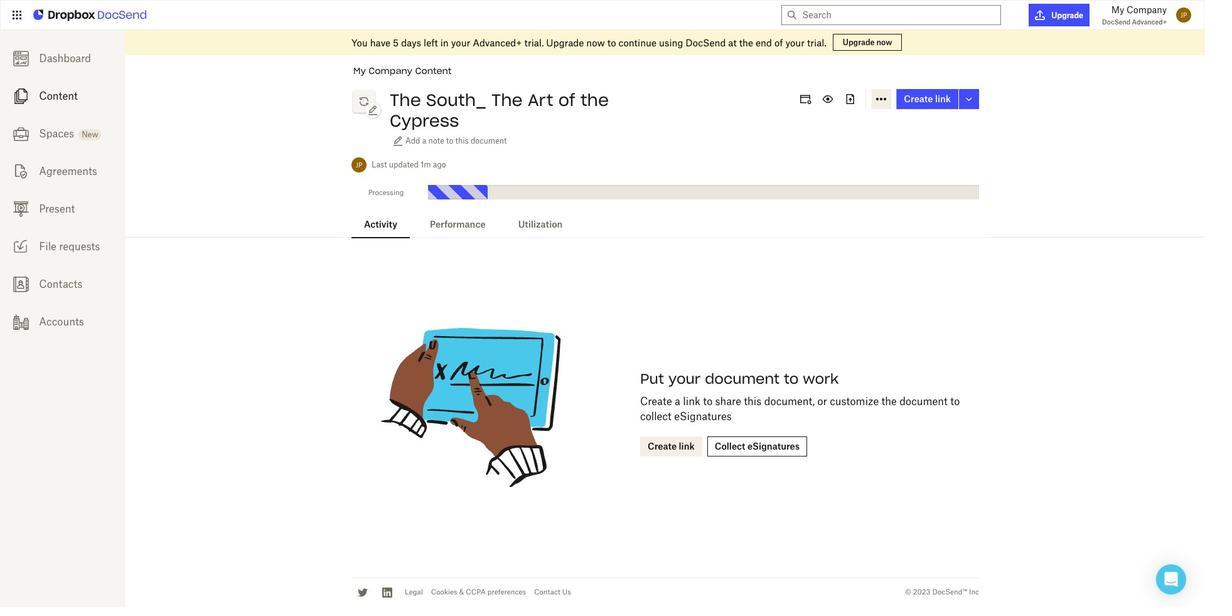 Task type: vqa. For each thing, say whether or not it's contained in the screenshot.
middle JAMES.PETERSON1902@GMAIL.COM
no



Task type: locate. For each thing, give the bounding box(es) containing it.
you
[[352, 37, 368, 48]]

my inside my company docsend advanced+
[[1111, 4, 1124, 15]]

of
[[775, 37, 783, 48], [559, 90, 575, 110]]

activity
[[364, 219, 397, 230]]

upgrade up art
[[546, 37, 584, 48]]

spaces
[[39, 127, 74, 140]]

docsend left at
[[686, 37, 726, 48]]

a for create
[[675, 395, 680, 408]]

now left continue
[[587, 37, 605, 48]]

Search text field
[[802, 6, 996, 24]]

1 vertical spatial create
[[640, 395, 672, 408]]

1 horizontal spatial of
[[775, 37, 783, 48]]

legal link
[[405, 588, 423, 597]]

1 horizontal spatial esignatures
[[748, 441, 800, 452]]

docsend inside my company docsend advanced+
[[1102, 18, 1131, 26]]

the down my company content link
[[390, 90, 421, 110]]

1 trial. from the left
[[524, 37, 544, 48]]

now down search text box
[[877, 38, 892, 47]]

1 horizontal spatial document
[[705, 370, 780, 388]]

the
[[739, 37, 753, 48], [581, 90, 609, 110], [882, 395, 897, 408]]

1 horizontal spatial this
[[744, 395, 762, 408]]

1 vertical spatial my
[[353, 65, 366, 77]]

1 horizontal spatial jp
[[1181, 11, 1187, 19]]

jp
[[1181, 11, 1187, 19], [356, 161, 362, 169]]

1 vertical spatial create link
[[648, 441, 695, 452]]

company down the 5
[[369, 65, 412, 77]]

contact us link
[[534, 588, 571, 597]]

1 vertical spatial content
[[39, 90, 78, 102]]

to
[[607, 37, 616, 48], [446, 136, 453, 145], [784, 370, 799, 388], [703, 395, 713, 408], [950, 395, 960, 408]]

0 vertical spatial company
[[1127, 4, 1167, 15]]

my for my company docsend advanced+
[[1111, 4, 1124, 15]]

cookies & ccpa preferences link
[[431, 588, 526, 597]]

end
[[756, 37, 772, 48]]

work
[[803, 370, 839, 388]]

0 vertical spatial create link button
[[897, 89, 959, 109]]

a
[[422, 136, 426, 145], [675, 395, 680, 408]]

0 vertical spatial docsend
[[1102, 18, 1131, 26]]

0 horizontal spatial esignatures
[[674, 411, 732, 423]]

performance
[[430, 219, 486, 230]]

dashboard link
[[0, 40, 126, 77]]

&
[[459, 588, 464, 597]]

share
[[715, 395, 741, 408]]

the right customize
[[882, 395, 897, 408]]

content link
[[0, 77, 126, 115]]

esignatures inside 'button'
[[748, 441, 800, 452]]

put
[[640, 370, 664, 388]]

1 vertical spatial jp
[[356, 161, 362, 169]]

upgrade now
[[843, 38, 892, 47]]

upgrade
[[1052, 10, 1084, 20], [546, 37, 584, 48], [843, 38, 875, 47]]

docsend right upgrade button
[[1102, 18, 1131, 26]]

esignatures right collect
[[748, 441, 800, 452]]

spaces new
[[39, 127, 98, 140]]

last
[[372, 160, 387, 169]]

5
[[393, 37, 399, 48]]

company for content
[[369, 65, 412, 77]]

this right share
[[744, 395, 762, 408]]

1 horizontal spatial your
[[669, 370, 701, 388]]

your right in
[[451, 37, 470, 48]]

the right art
[[581, 90, 609, 110]]

0 horizontal spatial advanced+
[[473, 37, 522, 48]]

0 vertical spatial esignatures
[[674, 411, 732, 423]]

jp right my company docsend advanced+
[[1181, 11, 1187, 19]]

© 2023 docsend™ inc
[[905, 588, 979, 597]]

my right upgrade button
[[1111, 4, 1124, 15]]

2 horizontal spatial upgrade
[[1052, 10, 1084, 20]]

1 horizontal spatial company
[[1127, 4, 1167, 15]]

0 horizontal spatial my
[[353, 65, 366, 77]]

my
[[1111, 4, 1124, 15], [353, 65, 366, 77]]

0 horizontal spatial a
[[422, 136, 426, 145]]

contacts
[[39, 278, 82, 291]]

2 horizontal spatial document
[[900, 395, 948, 408]]

advanced+ right in
[[473, 37, 522, 48]]

1 horizontal spatial content
[[415, 65, 452, 77]]

jp button
[[1173, 4, 1195, 26]]

create
[[904, 94, 933, 104], [640, 395, 672, 408], [648, 441, 677, 452]]

ago
[[433, 160, 446, 169]]

1 horizontal spatial a
[[675, 395, 680, 408]]

contact
[[534, 588, 560, 597]]

0 horizontal spatial create link button
[[640, 437, 702, 457]]

performance link
[[417, 212, 498, 239]]

cookies & ccpa preferences
[[431, 588, 526, 597]]

1 vertical spatial this
[[744, 395, 762, 408]]

legal
[[405, 588, 423, 597]]

0 horizontal spatial of
[[559, 90, 575, 110]]

a left share
[[675, 395, 680, 408]]

document processing image
[[352, 89, 377, 114], [360, 97, 368, 106]]

1 vertical spatial docsend
[[686, 37, 726, 48]]

a right add
[[422, 136, 426, 145]]

record video image
[[798, 92, 813, 107]]

0 vertical spatial jp
[[1181, 11, 1187, 19]]

upgrade button
[[1029, 4, 1090, 26]]

0 vertical spatial the
[[739, 37, 753, 48]]

cypress
[[390, 110, 459, 131]]

advanced+ left jp dropdown button
[[1132, 18, 1167, 26]]

content right the sidebar documents icon on the top
[[39, 90, 78, 102]]

trial.
[[524, 37, 544, 48], [807, 37, 827, 48]]

at
[[728, 37, 737, 48]]

2 vertical spatial link
[[679, 441, 695, 452]]

1 horizontal spatial the
[[491, 90, 523, 110]]

present
[[39, 203, 75, 215]]

0 horizontal spatial docsend
[[686, 37, 726, 48]]

0 horizontal spatial the
[[390, 90, 421, 110]]

0 vertical spatial document
[[471, 136, 507, 145]]

a inside create a link to share this document, or customize the document to collect esignatures
[[675, 395, 680, 408]]

upgrade down search text box
[[843, 38, 875, 47]]

this
[[455, 136, 469, 145], [744, 395, 762, 408]]

link
[[935, 94, 951, 104], [683, 395, 700, 408], [679, 441, 695, 452]]

1 vertical spatial the
[[581, 90, 609, 110]]

your right end
[[786, 37, 805, 48]]

1 horizontal spatial upgrade
[[843, 38, 875, 47]]

trial. left upgrade now
[[807, 37, 827, 48]]

1 vertical spatial advanced+
[[473, 37, 522, 48]]

in
[[441, 37, 449, 48]]

of right end
[[775, 37, 783, 48]]

company
[[1127, 4, 1167, 15], [369, 65, 412, 77]]

content
[[415, 65, 452, 77], [39, 90, 78, 102]]

company left jp dropdown button
[[1127, 4, 1167, 15]]

1 horizontal spatial advanced+
[[1132, 18, 1167, 26]]

0 horizontal spatial create link
[[648, 441, 695, 452]]

updated
[[389, 160, 419, 169]]

0 vertical spatial my
[[1111, 4, 1124, 15]]

the left art
[[491, 90, 523, 110]]

trial. up art
[[524, 37, 544, 48]]

esignatures down share
[[674, 411, 732, 423]]

content inside content link
[[39, 90, 78, 102]]

to for create a link to share this document, or customize the document to collect esignatures
[[703, 395, 713, 408]]

now
[[587, 37, 605, 48], [877, 38, 892, 47]]

docsend™
[[932, 588, 967, 597]]

2023
[[913, 588, 931, 597]]

1 horizontal spatial docsend
[[1102, 18, 1131, 26]]

my down you
[[353, 65, 366, 77]]

this right note
[[455, 136, 469, 145]]

1 vertical spatial of
[[559, 90, 575, 110]]

upgrade right "upgrade" icon
[[1052, 10, 1084, 20]]

note
[[428, 136, 444, 145]]

upgrade inside upgrade now link
[[843, 38, 875, 47]]

advanced+
[[1132, 18, 1167, 26], [473, 37, 522, 48]]

create link
[[904, 94, 951, 104], [648, 441, 695, 452]]

2 vertical spatial document
[[900, 395, 948, 408]]

contact us
[[534, 588, 571, 597]]

0 vertical spatial content
[[415, 65, 452, 77]]

1 vertical spatial company
[[369, 65, 412, 77]]

0 horizontal spatial content
[[39, 90, 78, 102]]

jp left last
[[356, 161, 362, 169]]

your
[[451, 37, 470, 48], [786, 37, 805, 48], [669, 370, 701, 388]]

0 horizontal spatial the
[[581, 90, 609, 110]]

docsend
[[1102, 18, 1131, 26], [686, 37, 726, 48]]

to for add a note to this document
[[446, 136, 453, 145]]

2 horizontal spatial the
[[882, 395, 897, 408]]

the right at
[[739, 37, 753, 48]]

document
[[471, 136, 507, 145], [705, 370, 780, 388], [900, 395, 948, 408]]

of right art
[[559, 90, 575, 110]]

1 horizontal spatial create link
[[904, 94, 951, 104]]

1 the from the left
[[390, 90, 421, 110]]

your right put
[[669, 370, 701, 388]]

esignatures inside create a link to share this document, or customize the document to collect esignatures
[[674, 411, 732, 423]]

sidebar accounts image
[[13, 314, 29, 330]]

upgrade inside upgrade button
[[1052, 10, 1084, 20]]

my company content link
[[353, 65, 452, 77]]

esignatures
[[674, 411, 732, 423], [748, 441, 800, 452]]

the inside the south_ the art of the cypress
[[581, 90, 609, 110]]

to for put your document to work
[[784, 370, 799, 388]]

1 vertical spatial link
[[683, 395, 700, 408]]

1 horizontal spatial my
[[1111, 4, 1124, 15]]

0 horizontal spatial trial.
[[524, 37, 544, 48]]

sidebar spaces image
[[13, 126, 29, 142]]

1 horizontal spatial create link button
[[897, 89, 959, 109]]

2 vertical spatial create
[[648, 441, 677, 452]]

0 vertical spatial advanced+
[[1132, 18, 1167, 26]]

content down left
[[415, 65, 452, 77]]

2 vertical spatial the
[[882, 395, 897, 408]]

1 horizontal spatial trial.
[[807, 37, 827, 48]]

1 vertical spatial esignatures
[[748, 441, 800, 452]]

of inside the south_ the art of the cypress
[[559, 90, 575, 110]]

cookies
[[431, 588, 457, 597]]

my for my company content
[[353, 65, 366, 77]]

document,
[[764, 395, 815, 408]]

0 horizontal spatial document
[[471, 136, 507, 145]]

collect
[[640, 411, 672, 423]]

0 vertical spatial a
[[422, 136, 426, 145]]

update thumbnail image
[[365, 103, 380, 118]]

collect esignatures
[[715, 441, 800, 452]]

company inside my company docsend advanced+
[[1127, 4, 1167, 15]]

0 vertical spatial this
[[455, 136, 469, 145]]

create link button
[[897, 89, 959, 109], [640, 437, 702, 457]]

this inside create a link to share this document, or customize the document to collect esignatures
[[744, 395, 762, 408]]

1 vertical spatial a
[[675, 395, 680, 408]]

0 horizontal spatial company
[[369, 65, 412, 77]]

sidebar dashboard image
[[13, 51, 29, 66]]



Task type: describe. For each thing, give the bounding box(es) containing it.
customize
[[830, 395, 879, 408]]

new
[[82, 130, 98, 139]]

using
[[659, 37, 683, 48]]

upgrade for upgrade
[[1052, 10, 1084, 20]]

jp inside dropdown button
[[1181, 11, 1187, 19]]

©
[[905, 588, 911, 597]]

0 horizontal spatial this
[[455, 136, 469, 145]]

present link
[[0, 190, 126, 228]]

requests
[[59, 240, 100, 253]]

the south_ the art of the cypress
[[390, 90, 609, 131]]

document inside create a link to share this document, or customize the document to collect esignatures
[[900, 395, 948, 408]]

upgrade for upgrade now
[[843, 38, 875, 47]]

0 vertical spatial link
[[935, 94, 951, 104]]

left
[[424, 37, 438, 48]]

activity link
[[352, 212, 410, 239]]

2 the from the left
[[491, 90, 523, 110]]

0 vertical spatial create
[[904, 94, 933, 104]]

ccpa
[[466, 588, 486, 597]]

agreements link
[[0, 153, 126, 190]]

continue
[[619, 37, 657, 48]]

collect esignatures button
[[707, 437, 807, 457]]

sidebar ndas image
[[13, 164, 29, 179]]

a for add
[[422, 136, 426, 145]]

0 horizontal spatial your
[[451, 37, 470, 48]]

the inside create a link to share this document, or customize the document to collect esignatures
[[882, 395, 897, 408]]

contacts link
[[0, 266, 126, 303]]

preferences
[[488, 588, 526, 597]]

sidebar present image
[[13, 201, 29, 217]]

advanced+ inside my company docsend advanced+
[[1132, 18, 1167, 26]]

0 vertical spatial of
[[775, 37, 783, 48]]

have
[[370, 37, 391, 48]]

1 vertical spatial create link button
[[640, 437, 702, 457]]

you have 5 days left in your advanced+ trial. upgrade now to continue using docsend at the end of your trial.
[[352, 37, 827, 48]]

utilization link
[[506, 212, 575, 239]]

upgrade image
[[1035, 10, 1045, 20]]

1 horizontal spatial now
[[877, 38, 892, 47]]

create inside create a link to share this document, or customize the document to collect esignatures
[[640, 395, 672, 408]]

create a link to share this document, or customize the document to collect esignatures
[[640, 395, 960, 423]]

sidebar documents image
[[13, 88, 29, 104]]

file
[[39, 240, 56, 253]]

or
[[818, 395, 827, 408]]

link inside create a link to share this document, or customize the document to collect esignatures
[[683, 395, 700, 408]]

my company docsend advanced+
[[1102, 4, 1167, 26]]

us
[[562, 588, 571, 597]]

sidebar contacts image
[[13, 277, 29, 292]]

1 horizontal spatial the
[[739, 37, 753, 48]]

0 vertical spatial create link
[[904, 94, 951, 104]]

put your document to work
[[640, 370, 839, 388]]

agreements
[[39, 165, 97, 178]]

file requests
[[39, 240, 100, 253]]

utilization
[[518, 219, 563, 230]]

add
[[406, 136, 420, 145]]

days
[[401, 37, 421, 48]]

collect
[[715, 441, 745, 452]]

my company content
[[353, 65, 452, 77]]

processing
[[368, 188, 404, 197]]

add a note to this document
[[406, 136, 507, 145]]

accounts link
[[0, 303, 126, 341]]

0 horizontal spatial jp
[[356, 161, 362, 169]]

south_
[[426, 90, 486, 110]]

receive image
[[13, 239, 29, 255]]

dashboard
[[39, 52, 91, 65]]

last updated 1m ago
[[372, 160, 446, 169]]

0 horizontal spatial upgrade
[[546, 37, 584, 48]]

2 horizontal spatial your
[[786, 37, 805, 48]]

2 trial. from the left
[[807, 37, 827, 48]]

1 vertical spatial document
[[705, 370, 780, 388]]

0 horizontal spatial now
[[587, 37, 605, 48]]

company for docsend
[[1127, 4, 1167, 15]]

file requests link
[[0, 228, 126, 266]]

upgrade now link
[[833, 34, 902, 51]]

1m
[[421, 160, 431, 169]]

inc
[[969, 588, 979, 597]]

art
[[528, 90, 553, 110]]

accounts
[[39, 316, 84, 328]]



